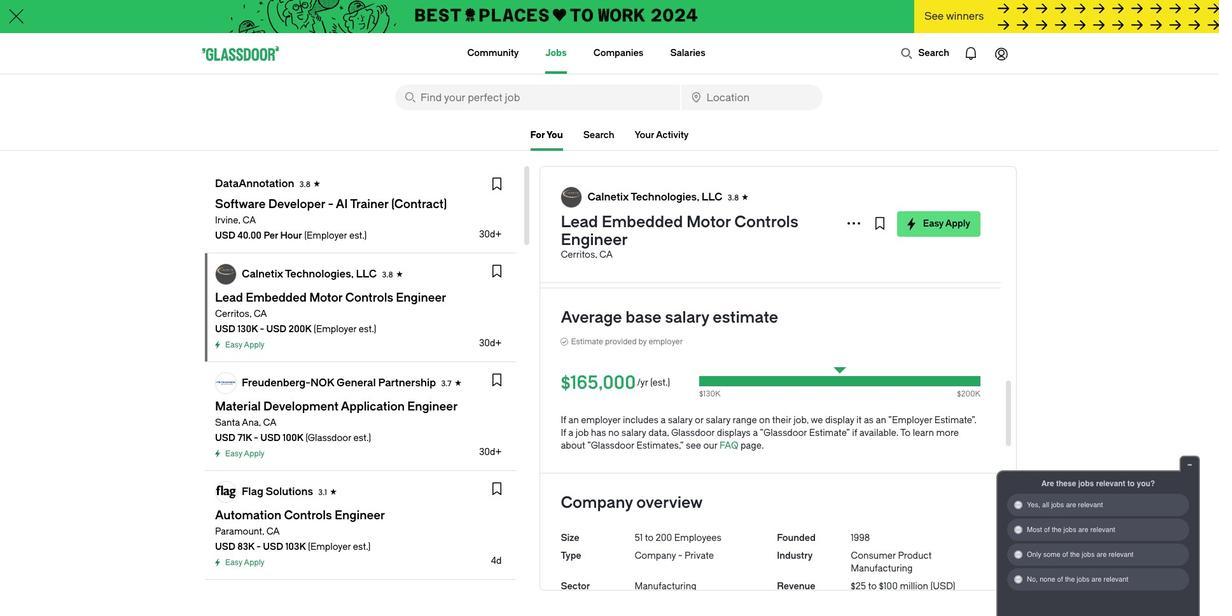 Task type: describe. For each thing, give the bounding box(es) containing it.
est.) inside santa ana, ca usd 71k - usd 100k (glassdoor est.)
[[354, 433, 371, 444]]

controls
[[735, 213, 799, 231]]

solutions
[[266, 486, 313, 498]]

more
[[937, 428, 959, 439]]

are down the only some of the jobs are relevant
[[1092, 575, 1102, 584]]

easy apply for calnetix technologies, llc
[[225, 341, 265, 349]]

private
[[685, 551, 714, 561]]

jobs right these
[[1079, 479, 1094, 488]]

est.) for irvine, ca usd 40.00 per hour (employer est.)
[[349, 230, 367, 241]]

none field search location
[[681, 85, 823, 110]]

manufacturing inside consumer product manufacturing
[[851, 563, 913, 574]]

the for none
[[1065, 575, 1075, 584]]

embedded
[[602, 213, 683, 231]]

community link
[[467, 33, 519, 74]]

0 vertical spatial to
[[1128, 479, 1135, 488]]

santa
[[215, 418, 240, 428]]

your
[[635, 130, 655, 141]]

200
[[656, 533, 672, 544]]

calnetix technologies, llc for 'calnetix technologies, llc logo' inside the jobs list element
[[242, 268, 377, 280]]

$25
[[851, 581, 866, 592]]

flag solutions logo image
[[216, 482, 236, 502]]

you?
[[1137, 479, 1155, 488]]

usd 130k
[[215, 324, 258, 335]]

location:
[[585, 222, 625, 233]]

easy inside button
[[923, 218, 944, 229]]

cerritos, inside cerritos, ca usd 130k - usd 200k (employer est.)
[[215, 309, 252, 320]]

lead
[[561, 213, 598, 231]]

usd 83k
[[215, 542, 255, 552]]

0 vertical spatial calnetix technologies, llc logo image
[[562, 187, 582, 207]]

30d+ for general
[[479, 447, 502, 458]]

technologies, for the top 'calnetix technologies, llc logo'
[[631, 191, 700, 203]]

Search location field
[[681, 85, 823, 110]]

size
[[561, 533, 580, 544]]

no,
[[1027, 575, 1038, 584]]

2 horizontal spatial a
[[753, 428, 758, 439]]

average
[[561, 309, 622, 327]]

easy for flag solutions
[[225, 558, 242, 567]]

freudenberg-nok general partnership logo image
[[216, 373, 236, 393]]

/yr
[[637, 377, 648, 388]]

salaries
[[670, 48, 706, 59]]

irvine, ca usd 40.00 per hour (employer est.)
[[215, 215, 367, 241]]

all
[[1043, 501, 1050, 509]]

to for 51 to 200 employees
[[645, 533, 654, 544]]

calnetix for the top 'calnetix technologies, llc logo'
[[588, 191, 629, 203]]

usd 71k
[[215, 433, 252, 444]]

relevant up the only some of the jobs are relevant
[[1091, 526, 1116, 534]]

search inside button
[[919, 48, 950, 59]]

engineer
[[561, 231, 628, 249]]

our
[[704, 440, 718, 451]]

company - private
[[635, 551, 714, 561]]

easy apply for freudenberg-nok general partnership
[[225, 449, 265, 458]]

1 vertical spatial manufacturing
[[635, 581, 697, 592]]

0 horizontal spatial 3.8
[[299, 180, 311, 189]]

estimate".
[[935, 415, 977, 426]]

displays
[[717, 428, 751, 439]]

work
[[561, 222, 583, 233]]

1 horizontal spatial 3.8
[[382, 271, 393, 279]]

2 an from the left
[[876, 415, 887, 426]]

vision
[[586, 161, 613, 172]]

insurance
[[615, 161, 656, 172]]

jobs
[[546, 48, 567, 59]]

0 vertical spatial the
[[1052, 526, 1062, 534]]

data,
[[649, 428, 669, 439]]

per
[[264, 230, 278, 241]]

less
[[591, 253, 611, 265]]

irvine,
[[215, 215, 240, 226]]

general
[[337, 377, 376, 389]]

none field search keyword
[[395, 85, 680, 110]]

easy apply for flag solutions
[[225, 558, 265, 567]]

usd 100k
[[260, 433, 304, 444]]

salary up glassdoor
[[668, 415, 693, 426]]

winners
[[946, 10, 984, 22]]

0 horizontal spatial "glassdoor
[[588, 440, 635, 451]]

"employer
[[889, 415, 933, 426]]

ca for paramount, ca usd 83k - usd 103k (employer est.)
[[267, 526, 280, 537]]

faq
[[720, 440, 739, 451]]

see winners link
[[915, 0, 1220, 34]]

consumer product manufacturing
[[851, 551, 932, 574]]

calnetix for 'calnetix technologies, llc logo' inside the jobs list element
[[242, 268, 283, 280]]

only
[[1027, 551, 1042, 559]]

see winners
[[925, 10, 984, 22]]

faq page.
[[720, 440, 764, 451]]

show less button
[[561, 252, 634, 267]]

flag
[[242, 486, 263, 498]]

estimate
[[571, 337, 603, 346]]

the for some
[[1070, 551, 1080, 559]]

to
[[901, 428, 911, 439]]

technologies, for 'calnetix technologies, llc logo' inside the jobs list element
[[285, 268, 354, 280]]

base
[[626, 309, 662, 327]]

some
[[1044, 551, 1061, 559]]

santa ana, ca usd 71k - usd 100k (glassdoor est.)
[[215, 418, 371, 444]]

on
[[759, 415, 770, 426]]

relevant up no, none of the jobs are relevant at the bottom right of the page
[[1109, 551, 1134, 559]]

by
[[639, 337, 647, 346]]

2 if from the top
[[561, 428, 566, 439]]

estimate
[[713, 309, 779, 327]]

your activity link
[[635, 128, 689, 143]]

paramount,
[[215, 526, 264, 537]]

3.7
[[441, 379, 452, 388]]

1998
[[851, 533, 870, 544]]

in
[[627, 222, 635, 233]]

cerritos, inside lead embedded motor controls engineer cerritos, ca
[[561, 250, 597, 260]]

companies
[[594, 48, 644, 59]]

no, none of the jobs are relevant
[[1027, 575, 1129, 584]]

are up no, none of the jobs are relevant at the bottom right of the page
[[1097, 551, 1107, 559]]

- inside cerritos, ca usd 130k - usd 200k (employer est.)
[[260, 324, 264, 335]]

0 vertical spatial employer
[[649, 337, 683, 346]]

partnership
[[378, 377, 436, 389]]

0 horizontal spatial a
[[569, 428, 574, 439]]

average base salary estimate
[[561, 309, 779, 327]]

hour
[[280, 230, 302, 241]]

we
[[811, 415, 823, 426]]

llc for 'calnetix technologies, llc logo' inside the jobs list element
[[356, 268, 377, 280]]

ca for irvine, ca usd 40.00 per hour (employer est.)
[[243, 215, 256, 226]]

most of the jobs are relevant
[[1027, 526, 1116, 534]]

no
[[609, 428, 620, 439]]

easy for calnetix technologies, llc
[[225, 341, 242, 349]]

relevant left "you?" at the bottom right
[[1096, 479, 1126, 488]]

(employer for solutions
[[308, 542, 351, 552]]

2 horizontal spatial 3.8
[[728, 193, 739, 202]]

1 horizontal spatial a
[[661, 415, 666, 426]]

glassdoor
[[671, 428, 715, 439]]

1 vertical spatial search
[[583, 130, 615, 141]]

most
[[1027, 526, 1042, 534]]

as
[[864, 415, 874, 426]]

you
[[547, 130, 563, 141]]

product
[[898, 551, 932, 561]]

$25 to $100 million (usd)
[[851, 581, 956, 592]]

- inside paramount, ca usd 83k - usd 103k (employer est.)
[[257, 542, 261, 552]]



Task type: locate. For each thing, give the bounding box(es) containing it.
1 horizontal spatial calnetix technologies, llc logo image
[[562, 187, 582, 207]]

to left "you?" at the bottom right
[[1128, 479, 1135, 488]]

1 horizontal spatial "glassdoor
[[760, 428, 807, 439]]

1 vertical spatial the
[[1070, 551, 1080, 559]]

0 horizontal spatial technologies,
[[285, 268, 354, 280]]

(glassdoor
[[306, 433, 351, 444]]

1 horizontal spatial manufacturing
[[851, 563, 913, 574]]

$130k
[[700, 390, 721, 398]]

company down 200
[[635, 551, 676, 561]]

of right most
[[1044, 526, 1050, 534]]

founded
[[777, 533, 816, 544]]

- right usd 130k
[[260, 324, 264, 335]]

technologies, up the person
[[631, 191, 700, 203]]

relevant down "are these jobs relevant to you?"
[[1078, 501, 1103, 509]]

jobs list element
[[205, 166, 517, 616]]

employer up has on the bottom of the page
[[581, 415, 621, 426]]

calnetix technologies, llc inside jobs list element
[[242, 268, 377, 280]]

est.) for cerritos, ca usd 130k - usd 200k (employer est.)
[[359, 324, 376, 335]]

search
[[919, 48, 950, 59], [583, 130, 615, 141]]

yes,
[[1027, 501, 1041, 509]]

0 vertical spatial technologies,
[[631, 191, 700, 203]]

1 if from the top
[[561, 415, 566, 426]]

1 horizontal spatial search
[[919, 48, 950, 59]]

llc for the top 'calnetix technologies, llc logo'
[[702, 191, 723, 203]]

lead embedded motor controls engineer cerritos, ca
[[561, 213, 799, 260]]

$165,000 /yr (est.)
[[561, 372, 670, 393]]

the
[[1052, 526, 1062, 534], [1070, 551, 1080, 559], [1065, 575, 1075, 584]]

technologies, inside jobs list element
[[285, 268, 354, 280]]

of for some
[[1063, 551, 1069, 559]]

company up size
[[561, 494, 633, 512]]

3.1
[[318, 488, 327, 497]]

easy apply button
[[897, 211, 981, 237]]

1 vertical spatial technologies,
[[285, 268, 354, 280]]

0 vertical spatial if
[[561, 415, 566, 426]]

0 vertical spatial llc
[[702, 191, 723, 203]]

manufacturing down company - private
[[635, 581, 697, 592]]

are down these
[[1066, 501, 1076, 509]]

lottie animation container image
[[956, 38, 987, 69], [987, 38, 1017, 69], [901, 47, 913, 60]]

employer
[[649, 337, 683, 346], [581, 415, 621, 426]]

jobs link
[[546, 33, 567, 74]]

paramount, ca usd 83k - usd 103k (employer est.)
[[215, 526, 371, 552]]

jobs
[[1079, 479, 1094, 488], [1052, 501, 1064, 509], [1064, 526, 1077, 534], [1082, 551, 1095, 559], [1077, 575, 1090, 584]]

(employer inside paramount, ca usd 83k - usd 103k (employer est.)
[[308, 542, 351, 552]]

of for none
[[1058, 575, 1064, 584]]

industry
[[777, 551, 813, 561]]

to for $25 to $100 million (usd)
[[868, 581, 877, 592]]

1 horizontal spatial calnetix technologies, llc
[[588, 191, 723, 203]]

company for company overview
[[561, 494, 633, 512]]

0 vertical spatial company
[[561, 494, 633, 512]]

ca up the usd 103k
[[267, 526, 280, 537]]

employer inside if an employer includes a salary or salary range on their job, we display it as an "employer estimate". if a job has no salary data, glassdoor displays a "glassdoor estimate" if available.  to learn more about "glassdoor estimates," see our
[[581, 415, 621, 426]]

to right 51
[[645, 533, 654, 544]]

for you
[[531, 130, 563, 141]]

0 vertical spatial cerritos,
[[561, 250, 597, 260]]

dataannotation
[[215, 178, 294, 190]]

nok
[[311, 377, 334, 389]]

1 vertical spatial employer
[[581, 415, 621, 426]]

2 vertical spatial to
[[868, 581, 877, 592]]

est.) inside irvine, ca usd 40.00 per hour (employer est.)
[[349, 230, 367, 241]]

ca inside irvine, ca usd 40.00 per hour (employer est.)
[[243, 215, 256, 226]]

1 horizontal spatial cerritos,
[[561, 250, 597, 260]]

0 vertical spatial of
[[1044, 526, 1050, 534]]

search up vision
[[583, 130, 615, 141]]

(est.)
[[651, 377, 670, 388]]

1 vertical spatial of
[[1063, 551, 1069, 559]]

the right none
[[1065, 575, 1075, 584]]

search down see
[[919, 48, 950, 59]]

calnetix technologies, llc
[[588, 191, 723, 203], [242, 268, 377, 280]]

0 horizontal spatial calnetix
[[242, 268, 283, 280]]

1 vertical spatial to
[[645, 533, 654, 544]]

freudenberg-
[[242, 377, 311, 389]]

0 vertical spatial calnetix
[[588, 191, 629, 203]]

jobs down the only some of the jobs are relevant
[[1077, 575, 1090, 584]]

calnetix inside jobs list element
[[242, 268, 283, 280]]

their
[[773, 415, 792, 426]]

employer right "by"
[[649, 337, 683, 346]]

2 vertical spatial the
[[1065, 575, 1075, 584]]

manufacturing
[[851, 563, 913, 574], [635, 581, 697, 592]]

1 vertical spatial calnetix technologies, llc
[[242, 268, 377, 280]]

are these jobs relevant to you?
[[1042, 479, 1155, 488]]

if
[[852, 428, 858, 439]]

0 vertical spatial 3.8
[[299, 180, 311, 189]]

$165,000
[[561, 372, 636, 393]]

salary
[[665, 309, 710, 327], [668, 415, 693, 426], [706, 415, 731, 426], [622, 428, 646, 439]]

of right none
[[1058, 575, 1064, 584]]

51 to 200 employees
[[635, 533, 722, 544]]

calnetix technologies, llc logo image
[[562, 187, 582, 207], [216, 264, 236, 285]]

51
[[635, 533, 643, 544]]

ca down engineer
[[600, 250, 613, 260]]

to right $25
[[868, 581, 877, 592]]

show less
[[561, 253, 611, 265]]

company for company - private
[[635, 551, 676, 561]]

relevant down the only some of the jobs are relevant
[[1104, 575, 1129, 584]]

jobs up no, none of the jobs are relevant at the bottom right of the page
[[1082, 551, 1095, 559]]

llc inside jobs list element
[[356, 268, 377, 280]]

easy apply inside button
[[923, 218, 971, 229]]

ca up usd 130k
[[254, 309, 267, 320]]

calnetix technologies, llc logo image left 8
[[562, 187, 582, 207]]

provided
[[605, 337, 637, 346]]

ca up usd 40.00
[[243, 215, 256, 226]]

calnetix technologies, llc for the top 'calnetix technologies, llc logo'
[[588, 191, 723, 203]]

jobs right all
[[1052, 501, 1064, 509]]

1 vertical spatial (employer
[[314, 324, 357, 335]]

1 horizontal spatial company
[[635, 551, 676, 561]]

30d+
[[479, 229, 502, 240], [479, 338, 502, 349], [479, 447, 502, 458]]

1 horizontal spatial calnetix
[[588, 191, 629, 203]]

usd 200k
[[266, 324, 312, 335]]

- right usd 83k
[[257, 542, 261, 552]]

2 vertical spatial 30d+
[[479, 447, 502, 458]]

0 horizontal spatial calnetix technologies, llc
[[242, 268, 377, 280]]

1 an from the left
[[569, 415, 579, 426]]

easy for freudenberg-nok general partnership
[[225, 449, 242, 458]]

available.
[[860, 428, 899, 439]]

"glassdoor down their
[[760, 428, 807, 439]]

0 horizontal spatial llc
[[356, 268, 377, 280]]

cerritos, up usd 130k
[[215, 309, 252, 320]]

0 horizontal spatial search
[[583, 130, 615, 141]]

- down 51 to 200 employees
[[678, 551, 683, 561]]

apply
[[946, 218, 971, 229], [244, 341, 265, 349], [244, 449, 265, 458], [244, 558, 265, 567]]

(employer right usd 200k
[[314, 324, 357, 335]]

0 horizontal spatial to
[[645, 533, 654, 544]]

-
[[260, 324, 264, 335], [254, 433, 258, 444], [257, 542, 261, 552], [678, 551, 683, 561]]

0 vertical spatial manufacturing
[[851, 563, 913, 574]]

0 horizontal spatial employer
[[581, 415, 621, 426]]

est.) inside cerritos, ca usd 130k - usd 200k (employer est.)
[[359, 324, 376, 335]]

show
[[561, 253, 589, 265]]

revenue
[[777, 581, 816, 592]]

faq link
[[720, 440, 739, 451]]

0 horizontal spatial none field
[[395, 85, 680, 110]]

0 vertical spatial "glassdoor
[[760, 428, 807, 439]]

a up page.
[[753, 428, 758, 439]]

"glassdoor
[[760, 428, 807, 439], [588, 440, 635, 451]]

cerritos, down engineer
[[561, 250, 597, 260]]

activity
[[656, 130, 689, 141]]

shift
[[616, 202, 634, 213]]

ca right ana,
[[263, 418, 277, 428]]

1 none field from the left
[[395, 85, 680, 110]]

the right some
[[1070, 551, 1080, 559]]

of right some
[[1063, 551, 1069, 559]]

0 horizontal spatial manufacturing
[[635, 581, 697, 592]]

if an employer includes a salary or salary range on their job, we display it as an "employer estimate". if a job has no salary data, glassdoor displays a "glassdoor estimate" if available.  to learn more about "glassdoor estimates," see our
[[561, 415, 977, 451]]

calnetix technologies, llc up the embedded
[[588, 191, 723, 203]]

3 30d+ from the top
[[479, 447, 502, 458]]

of
[[1044, 526, 1050, 534], [1063, 551, 1069, 559], [1058, 575, 1064, 584]]

technologies, down hour
[[285, 268, 354, 280]]

search link
[[583, 128, 615, 143]]

0 horizontal spatial an
[[569, 415, 579, 426]]

manufacturing down consumer
[[851, 563, 913, 574]]

(employer for technologies,
[[314, 324, 357, 335]]

- inside santa ana, ca usd 71k - usd 100k (glassdoor est.)
[[254, 433, 258, 444]]

ca inside santa ana, ca usd 71k - usd 100k (glassdoor est.)
[[263, 418, 277, 428]]

yes, all jobs are relevant
[[1027, 501, 1103, 509]]

0 vertical spatial calnetix technologies, llc
[[588, 191, 723, 203]]

job
[[576, 428, 589, 439]]

0 vertical spatial search
[[919, 48, 950, 59]]

companies link
[[594, 33, 644, 74]]

ca inside cerritos, ca usd 130k - usd 200k (employer est.)
[[254, 309, 267, 320]]

(employer right the usd 103k
[[308, 542, 351, 552]]

jobs down yes, all jobs are relevant
[[1064, 526, 1077, 534]]

est.) for paramount, ca usd 83k - usd 103k (employer est.)
[[353, 542, 371, 552]]

an
[[569, 415, 579, 426], [876, 415, 887, 426]]

cerritos, ca usd 130k - usd 200k (employer est.)
[[215, 309, 376, 335]]

None field
[[395, 85, 680, 110], [681, 85, 823, 110]]

for you link
[[531, 128, 563, 143]]

salary right base
[[665, 309, 710, 327]]

0 horizontal spatial calnetix technologies, llc logo image
[[216, 264, 236, 285]]

(employer inside irvine, ca usd 40.00 per hour (employer est.)
[[304, 230, 347, 241]]

0 vertical spatial 30d+
[[479, 229, 502, 240]]

1 vertical spatial llc
[[356, 268, 377, 280]]

to
[[1128, 479, 1135, 488], [645, 533, 654, 544], [868, 581, 877, 592]]

or
[[695, 415, 704, 426]]

1 vertical spatial calnetix technologies, llc logo image
[[216, 264, 236, 285]]

30d+ for llc
[[479, 338, 502, 349]]

are up the only some of the jobs are relevant
[[1079, 526, 1089, 534]]

1 horizontal spatial employer
[[649, 337, 683, 346]]

ca inside lead embedded motor controls engineer cerritos, ca
[[600, 250, 613, 260]]

apply for flag solutions
[[244, 558, 265, 567]]

freudenberg-nok general partnership
[[242, 377, 436, 389]]

see
[[925, 10, 944, 22]]

see
[[686, 440, 701, 451]]

2 none field from the left
[[681, 85, 823, 110]]

2 horizontal spatial to
[[1128, 479, 1135, 488]]

job,
[[794, 415, 809, 426]]

are
[[1066, 501, 1076, 509], [1079, 526, 1089, 534], [1097, 551, 1107, 559], [1092, 575, 1102, 584]]

salaries link
[[670, 33, 706, 74]]

1 horizontal spatial none field
[[681, 85, 823, 110]]

ca inside paramount, ca usd 83k - usd 103k (employer est.)
[[267, 526, 280, 537]]

1 horizontal spatial an
[[876, 415, 887, 426]]

lottie animation container image inside search button
[[901, 47, 913, 60]]

est.) inside paramount, ca usd 83k - usd 103k (employer est.)
[[353, 542, 371, 552]]

2 vertical spatial of
[[1058, 575, 1064, 584]]

2 30d+ from the top
[[479, 338, 502, 349]]

salary down the "includes"
[[622, 428, 646, 439]]

1 vertical spatial if
[[561, 428, 566, 439]]

0 horizontal spatial cerritos,
[[215, 309, 252, 320]]

0 vertical spatial (employer
[[304, 230, 347, 241]]

apply for freudenberg-nok general partnership
[[244, 449, 265, 458]]

"glassdoor down no
[[588, 440, 635, 451]]

the right most
[[1052, 526, 1062, 534]]

consumer
[[851, 551, 896, 561]]

lottie animation container image
[[417, 33, 468, 73], [417, 33, 468, 73], [956, 38, 987, 69], [987, 38, 1017, 69], [901, 47, 913, 60]]

includes
[[623, 415, 659, 426]]

an right as
[[876, 415, 887, 426]]

apply inside easy apply button
[[946, 218, 971, 229]]

motor
[[687, 213, 731, 231]]

1 vertical spatial "glassdoor
[[588, 440, 635, 451]]

display
[[825, 415, 855, 426]]

1 30d+ from the top
[[479, 229, 502, 240]]

a
[[661, 415, 666, 426], [569, 428, 574, 439], [753, 428, 758, 439]]

calnetix technologies, llc down hour
[[242, 268, 377, 280]]

only some of the jobs are relevant
[[1027, 551, 1134, 559]]

1 vertical spatial cerritos,
[[215, 309, 252, 320]]

an up job
[[569, 415, 579, 426]]

if
[[561, 415, 566, 426], [561, 428, 566, 439]]

none
[[1040, 575, 1056, 584]]

ca for cerritos, ca usd 130k - usd 200k (employer est.)
[[254, 309, 267, 320]]

person
[[637, 222, 667, 233]]

1 horizontal spatial to
[[868, 581, 877, 592]]

calnetix technologies, llc logo image inside jobs list element
[[216, 264, 236, 285]]

a up data,
[[661, 415, 666, 426]]

Search keyword field
[[395, 85, 680, 110]]

2 vertical spatial (employer
[[308, 542, 351, 552]]

apply for calnetix technologies, llc
[[244, 341, 265, 349]]

$200k
[[957, 390, 981, 398]]

(employer right hour
[[304, 230, 347, 241]]

- down ana,
[[254, 433, 258, 444]]

0 horizontal spatial company
[[561, 494, 633, 512]]

a left job
[[569, 428, 574, 439]]

1 vertical spatial 3.8
[[728, 193, 739, 202]]

1 vertical spatial calnetix
[[242, 268, 283, 280]]

1 horizontal spatial technologies,
[[631, 191, 700, 203]]

1 vertical spatial 30d+
[[479, 338, 502, 349]]

1 horizontal spatial llc
[[702, 191, 723, 203]]

2 vertical spatial 3.8
[[382, 271, 393, 279]]

1 vertical spatial company
[[635, 551, 676, 561]]

for
[[531, 130, 545, 141]]

(employer inside cerritos, ca usd 130k - usd 200k (employer est.)
[[314, 324, 357, 335]]

lottie animation container image inside search button
[[901, 47, 913, 60]]

salary right the 'or'
[[706, 415, 731, 426]]

(employer
[[304, 230, 347, 241], [314, 324, 357, 335], [308, 542, 351, 552]]

calnetix technologies, llc logo image down usd 40.00
[[216, 264, 236, 285]]



Task type: vqa. For each thing, say whether or not it's contained in the screenshot.
up
no



